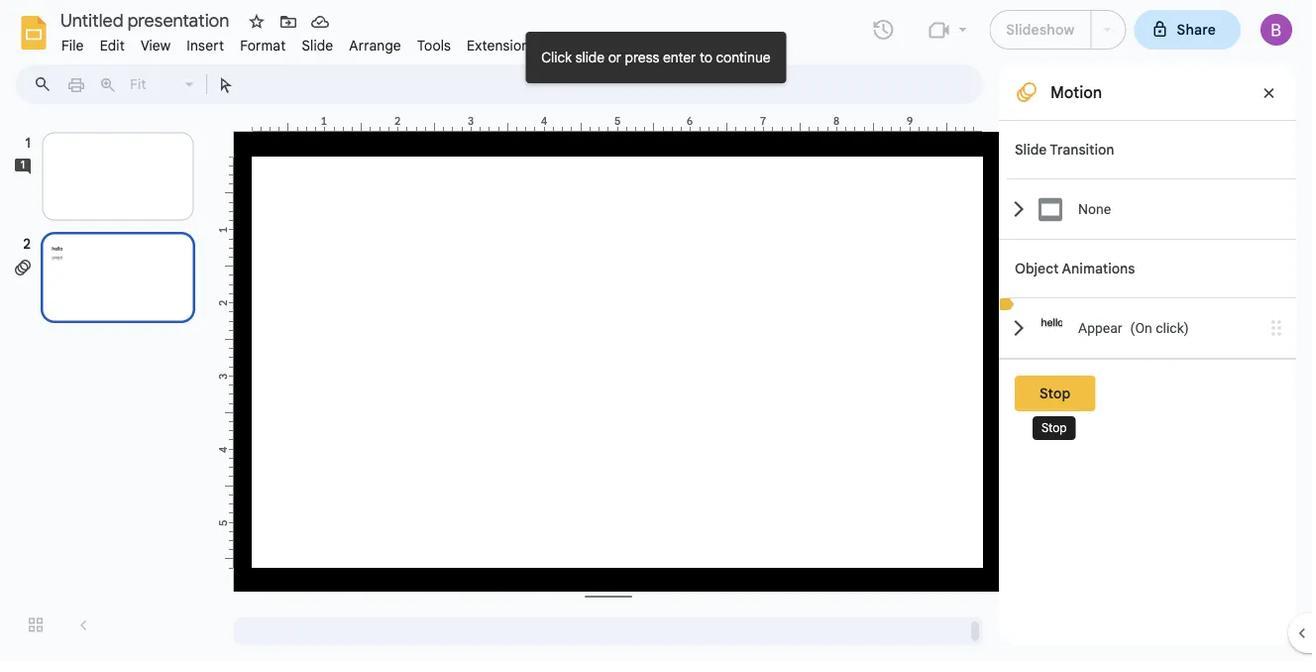 Task type: vqa. For each thing, say whether or not it's contained in the screenshot.
Media Pass Image
no



Task type: locate. For each thing, give the bounding box(es) containing it.
slide inside menu item
[[302, 37, 334, 54]]

untitled presentation application
[[0, 0, 1313, 661]]

slide right 'format'
[[302, 37, 334, 54]]

tab
[[1007, 297, 1297, 358]]

menu bar
[[54, 26, 590, 59]]

menu bar banner
[[0, 0, 1313, 661]]

slide for slide
[[302, 37, 334, 54]]

appear (on click)
[[1079, 320, 1189, 336]]

slide
[[302, 37, 334, 54], [1015, 141, 1047, 158]]

navigation
[[0, 112, 218, 661]]

click slide or press enter to continue
[[542, 49, 771, 66]]

0 horizontal spatial slide
[[302, 37, 334, 54]]

1 vertical spatial slide
[[1015, 141, 1047, 158]]

extensions menu item
[[459, 34, 545, 57]]

untitled presentation
[[60, 9, 229, 32]]

slideshow
[[1007, 21, 1075, 38]]

press
[[625, 49, 660, 66]]

slide left "transition"
[[1015, 141, 1047, 158]]

arrange
[[349, 37, 401, 54]]

or
[[608, 49, 622, 66]]

menu bar containing file
[[54, 26, 590, 59]]

click
[[542, 49, 572, 66]]

slide transition
[[1015, 141, 1115, 158]]

Zoom field
[[124, 70, 202, 99]]

extensions
[[467, 37, 537, 54]]

slide for slide transition
[[1015, 141, 1047, 158]]

view menu item
[[133, 34, 179, 57]]

main toolbar
[[59, 69, 242, 99]]

1 horizontal spatial slide
[[1015, 141, 1047, 158]]

Star checkbox
[[243, 8, 271, 36]]

slide inside motion section
[[1015, 141, 1047, 158]]

object
[[1015, 260, 1059, 277]]

continue
[[716, 49, 771, 66]]

0 vertical spatial slide
[[302, 37, 334, 54]]

transition
[[1050, 141, 1115, 158]]

format menu item
[[232, 34, 294, 57]]

tools menu item
[[409, 34, 459, 57]]

animations
[[1063, 260, 1136, 277]]

appear
[[1079, 320, 1123, 336]]

tab containing appear
[[1007, 297, 1297, 358]]



Task type: describe. For each thing, give the bounding box(es) containing it.
stop
[[1040, 385, 1071, 402]]

untitled presentation element
[[54, 8, 1313, 39]]

motion section
[[999, 64, 1297, 645]]

to
[[700, 49, 713, 66]]

insert menu item
[[179, 34, 232, 57]]

insert
[[187, 37, 224, 54]]

file menu item
[[54, 34, 92, 57]]

navigation inside untitled presentation application
[[0, 112, 218, 661]]

tab inside object animations tab list
[[1007, 297, 1297, 358]]

start slideshow image
[[1104, 28, 1112, 32]]

slide
[[576, 49, 605, 66]]

share
[[1177, 21, 1217, 38]]

tools
[[417, 37, 451, 54]]

presentation
[[128, 9, 229, 32]]

object animations
[[1015, 260, 1136, 277]]

format
[[240, 37, 286, 54]]

untitled
[[60, 9, 123, 32]]

Menus field
[[25, 70, 68, 98]]

object animations tab list
[[999, 239, 1297, 358]]

edit
[[100, 37, 125, 54]]

view
[[141, 37, 171, 54]]

stop button
[[1015, 376, 1096, 411]]

click)
[[1156, 320, 1189, 336]]

slide menu item
[[294, 34, 341, 57]]

none
[[1079, 201, 1112, 217]]

(on
[[1131, 320, 1153, 336]]

none tab
[[1007, 178, 1297, 239]]

arrange menu item
[[341, 34, 409, 57]]

edit menu item
[[92, 34, 133, 57]]

enter
[[663, 49, 696, 66]]

share button
[[1135, 10, 1241, 50]]

slideshow button
[[990, 10, 1092, 50]]

Zoom text field
[[127, 70, 182, 98]]

menu bar inside menu bar banner
[[54, 26, 590, 59]]

file
[[61, 37, 84, 54]]

motion
[[1051, 82, 1103, 102]]



